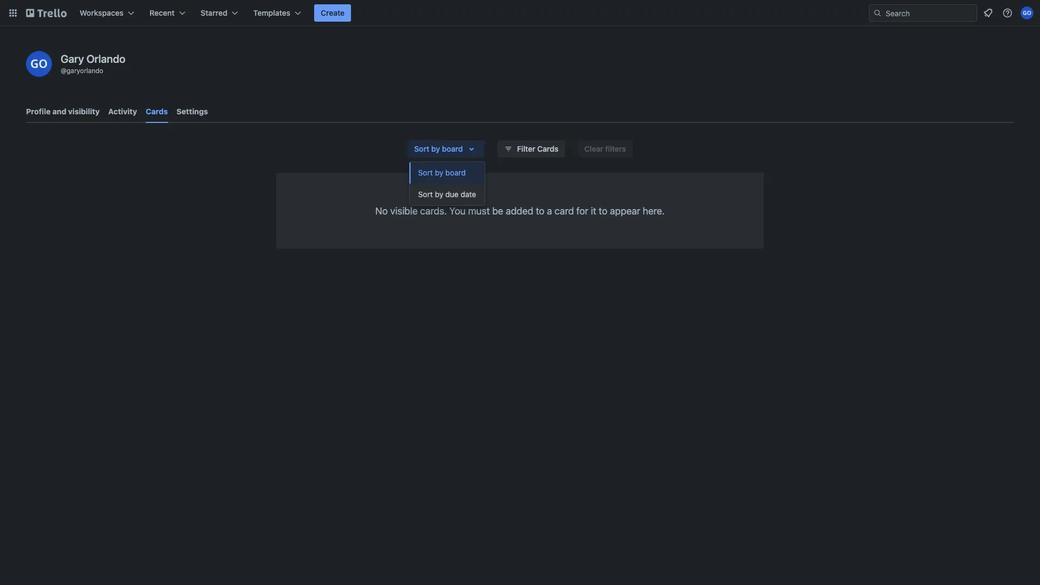 Task type: describe. For each thing, give the bounding box(es) containing it.
workspaces
[[80, 8, 124, 17]]

sort by due date button
[[409, 184, 485, 205]]

be
[[492, 205, 503, 216]]

board for sort by board dropdown button
[[442, 144, 463, 153]]

orlando
[[86, 52, 125, 65]]

sort by board for sort by board dropdown button
[[414, 144, 463, 153]]

and
[[52, 107, 66, 116]]

primary element
[[0, 0, 1040, 26]]

2 to from the left
[[599, 205, 607, 216]]

Search field
[[882, 5, 977, 21]]

sort for sort by due date button
[[418, 190, 433, 199]]

filter cards
[[517, 144, 558, 153]]

cards link
[[146, 102, 168, 123]]

recent button
[[143, 4, 192, 22]]

back to home image
[[26, 4, 67, 22]]

templates button
[[247, 4, 308, 22]]

appear
[[610, 205, 640, 216]]

gary orlando (garyorlando) image
[[26, 51, 52, 77]]

search image
[[873, 9, 882, 17]]

visibility
[[68, 107, 100, 116]]

cards.
[[420, 205, 447, 216]]

no
[[375, 205, 388, 216]]

added
[[506, 205, 533, 216]]

clear
[[584, 144, 603, 153]]

settings
[[177, 107, 208, 116]]

a
[[547, 205, 552, 216]]

starred
[[201, 8, 227, 17]]

gary
[[61, 52, 84, 65]]

profile
[[26, 107, 51, 116]]

0 vertical spatial cards
[[146, 107, 168, 116]]

filters
[[605, 144, 626, 153]]

activity link
[[108, 102, 137, 121]]

activity
[[108, 107, 137, 116]]

board for sort by board button
[[445, 168, 466, 177]]

card
[[555, 205, 574, 216]]

1 to from the left
[[536, 205, 545, 216]]

filter
[[517, 144, 535, 153]]

no visible cards. you must be added to a card for it to appear here.
[[375, 205, 665, 216]]

visible
[[390, 205, 418, 216]]

open information menu image
[[1002, 8, 1013, 18]]

templates
[[253, 8, 290, 17]]



Task type: vqa. For each thing, say whether or not it's contained in the screenshot.
No
yes



Task type: locate. For each thing, give the bounding box(es) containing it.
due
[[445, 190, 459, 199]]

board up due
[[445, 168, 466, 177]]

profile and visibility
[[26, 107, 100, 116]]

1 vertical spatial sort
[[418, 168, 433, 177]]

to left the a
[[536, 205, 545, 216]]

by for sort by board dropdown button
[[431, 144, 440, 153]]

0 vertical spatial sort by board
[[414, 144, 463, 153]]

2 vertical spatial by
[[435, 190, 443, 199]]

by inside dropdown button
[[431, 144, 440, 153]]

sort by due date
[[418, 190, 476, 199]]

profile and visibility link
[[26, 102, 100, 121]]

sort by board inside dropdown button
[[414, 144, 463, 153]]

sort by board
[[414, 144, 463, 153], [418, 168, 466, 177]]

sort up sort by due date
[[418, 168, 433, 177]]

by up sort by board button
[[431, 144, 440, 153]]

clear filters button
[[578, 140, 632, 158]]

1 vertical spatial board
[[445, 168, 466, 177]]

sort inside dropdown button
[[414, 144, 429, 153]]

to right 'it'
[[599, 205, 607, 216]]

gary orlando (garyorlando) image
[[1021, 7, 1034, 20]]

workspaces button
[[73, 4, 141, 22]]

sort by board inside button
[[418, 168, 466, 177]]

by up sort by due date
[[435, 168, 443, 177]]

it
[[591, 205, 596, 216]]

garyorlando
[[67, 67, 103, 74]]

by
[[431, 144, 440, 153], [435, 168, 443, 177], [435, 190, 443, 199]]

menu containing sort by board
[[409, 162, 485, 205]]

board
[[442, 144, 463, 153], [445, 168, 466, 177]]

0 horizontal spatial cards
[[146, 107, 168, 116]]

you
[[449, 205, 466, 216]]

1 vertical spatial cards
[[537, 144, 558, 153]]

menu
[[409, 162, 485, 205]]

by for sort by board button
[[435, 168, 443, 177]]

by left due
[[435, 190, 443, 199]]

must
[[468, 205, 490, 216]]

for
[[576, 205, 588, 216]]

0 notifications image
[[982, 7, 995, 20]]

create button
[[314, 4, 351, 22]]

board inside dropdown button
[[442, 144, 463, 153]]

0 vertical spatial by
[[431, 144, 440, 153]]

sort by board button
[[408, 140, 485, 158]]

clear filters
[[584, 144, 626, 153]]

1 horizontal spatial to
[[599, 205, 607, 216]]

starred button
[[194, 4, 245, 22]]

create
[[321, 8, 345, 17]]

settings link
[[177, 102, 208, 121]]

sort up sort by board button
[[414, 144, 429, 153]]

sort by board up sort by board button
[[414, 144, 463, 153]]

board inside button
[[445, 168, 466, 177]]

sort by board button
[[409, 162, 485, 184]]

here.
[[643, 205, 665, 216]]

sort
[[414, 144, 429, 153], [418, 168, 433, 177], [418, 190, 433, 199]]

0 horizontal spatial to
[[536, 205, 545, 216]]

sort for sort by board button
[[418, 168, 433, 177]]

@
[[61, 67, 67, 74]]

board up sort by board button
[[442, 144, 463, 153]]

sort up cards. on the top of page
[[418, 190, 433, 199]]

1 vertical spatial sort by board
[[418, 168, 466, 177]]

to
[[536, 205, 545, 216], [599, 205, 607, 216]]

cards
[[146, 107, 168, 116], [537, 144, 558, 153]]

cards right activity
[[146, 107, 168, 116]]

0 vertical spatial sort
[[414, 144, 429, 153]]

gary orlando @ garyorlando
[[61, 52, 125, 74]]

sort by board up sort by due date
[[418, 168, 466, 177]]

sort for sort by board dropdown button
[[414, 144, 429, 153]]

sort by board for sort by board button
[[418, 168, 466, 177]]

2 vertical spatial sort
[[418, 190, 433, 199]]

cards right the filter
[[537, 144, 558, 153]]

filter cards button
[[498, 140, 565, 158]]

0 vertical spatial board
[[442, 144, 463, 153]]

cards inside "button"
[[537, 144, 558, 153]]

1 horizontal spatial cards
[[537, 144, 558, 153]]

1 vertical spatial by
[[435, 168, 443, 177]]

date
[[461, 190, 476, 199]]

recent
[[150, 8, 175, 17]]

by for sort by due date button
[[435, 190, 443, 199]]



